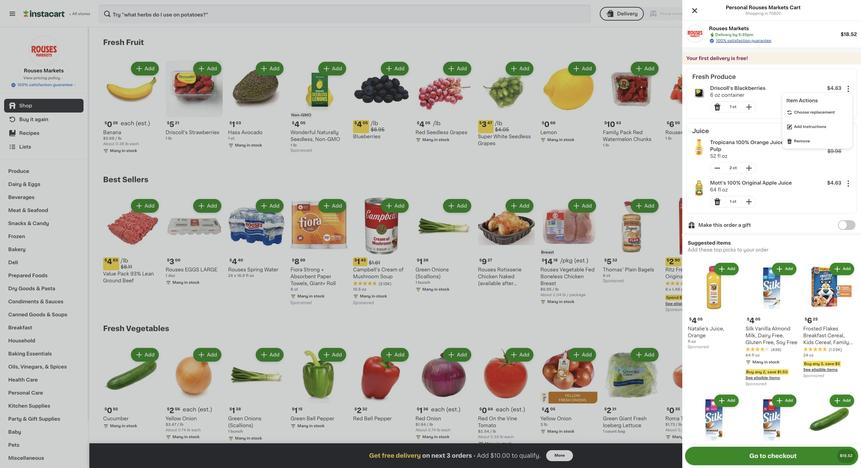 Task type: locate. For each thing, give the bounding box(es) containing it.
0 horizontal spatial $ 9 27
[[479, 258, 492, 266]]

view
[[768, 40, 780, 45], [23, 76, 33, 80], [768, 178, 780, 183], [768, 327, 780, 332]]

1 horizontal spatial delivery
[[710, 56, 730, 61]]

orange down natalie's
[[688, 334, 706, 339]]

/lb up $4.05
[[495, 121, 502, 126]]

2 right decrement quantity of tropicana 100% orange juice, original, no pulp image
[[730, 166, 732, 170]]

onions
[[432, 268, 449, 272], [244, 417, 261, 422]]

1 horizontal spatial 9
[[794, 121, 799, 128]]

05 down the non-gmo
[[300, 121, 305, 125]]

sponsored badge image
[[291, 149, 311, 153], [603, 280, 624, 283], [291, 302, 311, 305], [353, 302, 374, 305], [665, 308, 686, 312], [688, 346, 709, 350], [803, 375, 824, 378], [746, 383, 766, 387]]

orange for fl
[[688, 334, 706, 339]]

0 horizontal spatial driscoll's
[[166, 130, 188, 135]]

product group containing 14
[[540, 198, 597, 307]]

goods for dry
[[18, 287, 35, 291]]

each right 72
[[744, 121, 758, 126]]

item carousel region containing best sellers
[[103, 173, 847, 317]]

delivery inside the get free delivery on next 3 orders • add $10.00 to qualify.
[[396, 454, 421, 459]]

ct down thomas'
[[606, 274, 610, 278]]

fresh down 90
[[676, 268, 689, 272]]

2 item carousel region from the top
[[103, 173, 847, 317]]

2 pepper from the left
[[374, 417, 392, 422]]

1 ct right remove mott's 100% original apple juice icon in the top of the page
[[730, 200, 736, 204]]

goods for canned
[[29, 313, 45, 318]]

rouses down the $ 6 95
[[665, 130, 683, 135]]

frozen
[[8, 234, 25, 239]]

0 vertical spatial care
[[26, 378, 38, 383]]

free, up the (436)
[[763, 341, 775, 345]]

supplies
[[29, 404, 50, 409], [39, 417, 60, 422]]

eligible for 4
[[754, 377, 768, 381]]

05 for natalie's juice, orange
[[698, 318, 703, 322]]

make
[[698, 223, 712, 228]]

pricing
[[34, 76, 47, 80]]

item carousel region
[[103, 36, 847, 168], [103, 173, 847, 317], [103, 322, 847, 454]]

2 vertical spatial $4.63
[[683, 261, 697, 266]]

$2.72 each (estimated) element
[[728, 120, 785, 129]]

lean
[[142, 272, 154, 277]]

0 horizontal spatial 8
[[294, 258, 299, 266]]

/ inside yellow onion $3.47 / lb about 0.74 lb each
[[177, 423, 179, 427]]

eligible down $20,
[[674, 302, 688, 306]]

lb up more button on the bottom of page
[[544, 423, 547, 427]]

breast inside rouses vegetable fed boneless chicken breast $6.95 / lb about 2.04 lb / package
[[540, 281, 556, 286]]

wonderful
[[291, 130, 316, 135]]

1 vertical spatial 9
[[482, 258, 487, 266]]

0 left 84
[[482, 408, 487, 415]]

family inside family pack red watermelon chunks 1 lb
[[603, 130, 619, 135]]

red for red on the vine tomato $2.54 / lb about 0.33 lb each
[[478, 417, 488, 422]]

1 strawberries from the left
[[189, 130, 219, 135]]

bell for 1
[[307, 417, 316, 422]]

2 horizontal spatial markets
[[768, 5, 789, 10]]

view inside popup button
[[768, 178, 780, 183]]

1 onion from the left
[[182, 417, 197, 422]]

$3.47
[[728, 137, 739, 141], [166, 423, 176, 427]]

1 horizontal spatial guarantee
[[751, 39, 771, 43]]

onion inside red onion $1.84 / lb about 0.74 lb each
[[426, 417, 441, 422]]

1 horizontal spatial driscoll's
[[710, 86, 733, 91]]

product group
[[687, 82, 857, 149], [687, 136, 857, 177], [687, 177, 857, 211]]

(est.) inside "$0.84 each (estimated)" element
[[511, 407, 525, 413]]

about inside banana $0.68 / lb about 0.38 lb each
[[103, 142, 115, 146]]

any left 3,
[[813, 362, 820, 366]]

/ inside banana $0.68 / lb about 0.38 lb each
[[115, 137, 117, 141]]

strawberries
[[189, 130, 219, 135], [692, 130, 722, 135]]

each right 26 at the left of page
[[121, 121, 134, 126]]

view left the (30+)
[[768, 178, 780, 183]]

orders
[[452, 454, 472, 459]]

oz down spring
[[249, 274, 254, 278]]

6 right driscoll's blackberries "icon" at the top
[[710, 93, 713, 98]]

0 horizontal spatial personal
[[8, 391, 30, 396]]

personal inside 'personal rouses markets cart shopping in 70820'
[[726, 5, 748, 10]]

cherubs
[[823, 417, 844, 422]]

0 horizontal spatial 38
[[236, 408, 241, 412]]

/lb for $ 4 05 /lb $6.95 blueberries
[[371, 121, 378, 126]]

yellow for yellow onion 3 lb
[[540, 417, 556, 422]]

delivery
[[765, 11, 787, 16], [617, 11, 638, 16], [715, 33, 732, 37]]

satisfaction inside 100% satisfaction guarantee link
[[727, 39, 750, 43]]

care for personal care
[[31, 391, 43, 396]]

2 vertical spatial item carousel region
[[103, 322, 847, 454]]

banana
[[103, 130, 121, 135]]

rouses markets logo image
[[29, 36, 59, 66]]

1 view all (40+) from the top
[[768, 40, 801, 45]]

shopping
[[746, 12, 764, 15]]

$ 4 05 inside $4.05 per pound element
[[417, 121, 430, 128]]

save inside buy any 2, save $1.50 see eligible items
[[767, 371, 776, 374]]

view all (40+) up soy
[[768, 327, 801, 332]]

0 vertical spatial see
[[665, 302, 673, 306]]

by inside delivery by 5:35pm link
[[788, 11, 795, 16]]

0 vertical spatial juice,
[[770, 140, 785, 145]]

27 for rouses
[[488, 259, 492, 263]]

0 horizontal spatial onions
[[244, 417, 261, 422]]

5 up the king's
[[794, 258, 799, 266]]

/ right $1.84 at the left
[[427, 423, 428, 427]]

$ inside $ 2 31
[[604, 408, 607, 412]]

1 vertical spatial order
[[756, 248, 769, 253]]

4 inside $ 4 naturesweet cherubs heavenly salad tomatoes
[[794, 408, 799, 415]]

1 vertical spatial breakfast
[[803, 334, 826, 339]]

1 horizontal spatial $6.95
[[540, 288, 552, 292]]

(est.) for $ 14 18
[[574, 258, 589, 264]]

delivery by 5:35pm up 100% satisfaction guarantee link
[[715, 33, 753, 37]]

sweet
[[790, 281, 805, 286]]

32 inside $ 5 32
[[612, 259, 617, 263]]

driscoll's for oz
[[710, 86, 733, 91]]

0 horizontal spatial by
[[732, 33, 737, 37]]

1 ct for 6 oz container
[[730, 105, 736, 109]]

red inside red onion $1.84 / lb about 0.74 lb each
[[415, 417, 425, 422]]

non- up wonderful
[[291, 113, 301, 117]]

yellow onion $3.47 / lb about 0.74 lb each
[[166, 417, 201, 433]]

1 horizontal spatial strawberries
[[692, 130, 722, 135]]

item carousel region containing fresh fruit
[[103, 36, 847, 168]]

markets up 100% satisfaction guarantee link
[[729, 26, 749, 31]]

lb down $ 5 21
[[168, 137, 172, 141]]

delivery for first
[[710, 56, 730, 61]]

view all (30+) button
[[765, 173, 809, 187]]

0 vertical spatial watermelon
[[814, 130, 843, 135]]

by up 100% satisfaction guarantee link
[[732, 33, 737, 37]]

buy inside buy any 2, save $1.50 see eligible items
[[746, 371, 754, 374]]

05 up natalie's
[[698, 318, 703, 322]]

product group containing driscoll's blackberries
[[687, 82, 857, 149]]

yellow for yellow onion $3.47 / lb about 0.74 lb each
[[166, 417, 181, 422]]

3 inside the get free delivery on next 3 orders • add $10.00 to qualify.
[[447, 454, 450, 459]]

2 chicken from the left
[[564, 275, 584, 279]]

buy down 24 oz
[[804, 362, 812, 366]]

red for red bell pepper
[[353, 417, 363, 422]]

view all (40+) for 4
[[768, 327, 801, 332]]

about inside $3.47 / lb about 0.79 lb each
[[728, 142, 739, 146]]

driscoll's down $ 5 21
[[166, 130, 188, 135]]

party & gift supplies
[[8, 417, 60, 422]]

household
[[8, 339, 35, 344]]

eligible inside buy any 3, save $5 see eligible items
[[812, 368, 826, 372]]

buy inside buy any 3, save $5 see eligible items
[[804, 362, 812, 366]]

order inside the suggested items add these top picks to your order
[[756, 248, 769, 253]]

soups
[[52, 313, 67, 318]]

5:35pm
[[796, 11, 816, 16], [738, 33, 753, 37]]

2 yellow from the left
[[540, 417, 556, 422]]

0 vertical spatial item carousel region
[[103, 36, 847, 168]]

shop
[[19, 103, 32, 108]]

$ 1 38
[[417, 258, 428, 266], [229, 408, 241, 415]]

view for 2
[[768, 327, 780, 332]]

satisfaction up "free!"
[[727, 39, 750, 43]]

add inside add instructions option
[[794, 125, 802, 129]]

breakfast inside frosted flakes breakfast cereal, kids cereal, family breakfast, original
[[803, 334, 826, 339]]

sponsored badge image down spend
[[665, 308, 686, 312]]

05 up vanilla
[[755, 318, 760, 322]]

1 vertical spatial $4.63
[[827, 181, 841, 186]]

$1.45 original price: $1.61 element
[[353, 258, 410, 267]]

personal for personal care
[[8, 391, 30, 396]]

dry goods & pasta link
[[4, 283, 84, 296]]

fiora strong + absorbent paper towels, giant+ roll 6 ct
[[291, 268, 336, 292]]

1 vertical spatial goods
[[29, 313, 45, 318]]

all for 9
[[781, 40, 787, 45]]

0 horizontal spatial 32
[[362, 408, 367, 412]]

fresh fruit
[[103, 39, 144, 46]]

meat
[[8, 208, 21, 213]]

0 vertical spatial breakfast
[[8, 326, 32, 331]]

0 vertical spatial driscoll's
[[710, 86, 733, 91]]

add instructions option
[[782, 120, 852, 134]]

strawberries up tropicana 100% orange juice, original, no pulp image on the top of the page
[[692, 130, 722, 135]]

0 vertical spatial free,
[[772, 334, 784, 339]]

(est.)
[[136, 121, 150, 126], [759, 121, 774, 126], [574, 258, 589, 264], [198, 407, 212, 413], [446, 407, 461, 413], [511, 407, 525, 413], [698, 407, 713, 413]]

$5.21 original price: $5.79 element
[[790, 258, 847, 267]]

fresh left vegetables
[[103, 325, 124, 333]]

grapes inside "$ 3 47 /lb $4.05 super white seedless grapes"
[[478, 141, 496, 146]]

about inside yellow onion $3.47 / lb about 0.74 lb each
[[166, 429, 177, 433]]

red bell pepper
[[353, 417, 392, 422]]

fresh up 'lettuce' on the right of page
[[633, 417, 647, 422]]

$ 5
[[792, 258, 799, 266]]

1 (40+) from the top
[[788, 40, 801, 45]]

0 vertical spatial $6.95
[[371, 128, 385, 132]]

2 onion from the left
[[426, 417, 441, 422]]

(40+) for 4
[[788, 327, 801, 332]]

0 vertical spatial personal
[[726, 5, 748, 10]]

dairy down vanilla
[[758, 334, 771, 339]]

0.74 for 2
[[178, 429, 186, 433]]

red down $ 2 32
[[353, 417, 363, 422]]

red inside family pack red watermelon chunks 1 lb
[[633, 130, 643, 135]]

0 horizontal spatial $ 1 38
[[229, 408, 241, 415]]

to inside the get free delivery on next 3 orders • add $10.00 to qualify.
[[512, 454, 518, 459]]

1 horizontal spatial bunch
[[418, 281, 430, 285]]

2 1 ct from the top
[[730, 200, 736, 204]]

1 horizontal spatial 24
[[803, 354, 808, 358]]

markets inside 'personal rouses markets cart shopping in 70820'
[[768, 5, 789, 10]]

product group containing tropicana 100% orange juice, original, no pulp
[[687, 136, 857, 177]]

decrement quantity of tropicana 100% orange juice, original, no pulp image
[[713, 164, 722, 173]]

red
[[415, 130, 425, 135], [633, 130, 643, 135], [353, 417, 363, 422], [415, 417, 425, 422], [478, 417, 488, 422]]

0 horizontal spatial rouses markets
[[24, 68, 64, 73]]

naturesweet
[[790, 417, 822, 422]]

driscoll's blackberries 6 oz container
[[710, 86, 766, 98]]

0 vertical spatial markets
[[768, 5, 789, 10]]

1 horizontal spatial delivery by 5:35pm
[[765, 11, 816, 16]]

onion
[[182, 417, 197, 422], [426, 417, 441, 422], [557, 417, 572, 422]]

1 horizontal spatial yellow
[[540, 417, 556, 422]]

breakfast
[[8, 326, 32, 331], [803, 334, 826, 339]]

red up chunks
[[633, 130, 643, 135]]

$ 2 56
[[167, 408, 180, 415]]

hawaiian up 12pk
[[810, 275, 832, 279]]

0 horizontal spatial onion
[[182, 417, 197, 422]]

0 vertical spatial grapes
[[450, 130, 467, 135]]

dairy inside 'link'
[[8, 182, 22, 187]]

1 horizontal spatial save
[[767, 371, 776, 374]]

0 horizontal spatial watermelon
[[603, 137, 632, 142]]

2 horizontal spatial save
[[825, 362, 834, 366]]

2 horizontal spatial onion
[[557, 417, 572, 422]]

rouses
[[749, 5, 767, 10], [709, 26, 728, 31], [24, 68, 42, 73], [665, 130, 683, 135], [166, 268, 184, 272], [228, 268, 246, 272], [478, 268, 496, 272], [540, 268, 558, 272]]

1 0.74 from the left
[[178, 429, 186, 433]]

/
[[115, 137, 117, 141], [740, 137, 741, 141], [553, 288, 554, 292], [567, 293, 568, 297], [177, 423, 179, 427], [427, 423, 428, 427], [676, 423, 678, 427], [490, 430, 492, 434]]

0 horizontal spatial eligible
[[674, 302, 688, 306]]

all for 4
[[781, 327, 787, 332]]

1 vertical spatial watermelon
[[603, 137, 632, 142]]

1 horizontal spatial to
[[737, 248, 742, 253]]

1 horizontal spatial delivery
[[715, 33, 732, 37]]

1 horizontal spatial family
[[833, 341, 849, 345]]

more button
[[546, 451, 573, 462]]

(est.) up banana $0.68 / lb about 0.38 lb each
[[136, 121, 150, 126]]

0 horizontal spatial (scallions)
[[228, 424, 253, 428]]

3,
[[821, 362, 824, 366]]

$2.90 original price: $4.63 element
[[665, 258, 722, 267]]

order left a at top right
[[724, 223, 737, 228]]

100% satisfaction guarantee inside 100% satisfaction guarantee button
[[18, 83, 73, 87]]

/ up "0.38"
[[115, 137, 117, 141]]

5 for $ 5 79
[[732, 408, 737, 415]]

original down ritz
[[665, 275, 684, 279]]

3 onion from the left
[[557, 417, 572, 422]]

(est.) up 'tropicana 100% orange juice, original, no pulp' button
[[759, 121, 774, 126]]

/ down $ 2 56 at the left bottom of page
[[177, 423, 179, 427]]

4 up blueberries
[[357, 121, 362, 128]]

0 horizontal spatial 5:35pm
[[738, 33, 753, 37]]

hass avocado 1 ct
[[228, 130, 263, 141]]

1 horizontal spatial $ 9 27
[[792, 121, 805, 128]]

5 left 79
[[732, 408, 737, 415]]

1 vertical spatial save
[[825, 362, 834, 366]]

2 view all (40+) from the top
[[768, 327, 801, 332]]

each (est.) inside "$0.84 each (estimated)" element
[[496, 407, 525, 413]]

$ inside $ 8 69
[[292, 259, 294, 263]]

2 product group from the top
[[687, 136, 857, 177]]

items inside spend $20, save $5 see eligible items
[[689, 302, 700, 306]]

service type group
[[600, 7, 696, 21]]

2 horizontal spatial dairy
[[758, 334, 771, 339]]

$ inside $ 5 21
[[167, 121, 169, 125]]

party
[[8, 417, 22, 422]]

seedless down $3.47 per pound original price: $4.05 element
[[509, 134, 531, 139]]

0 vertical spatial buy
[[19, 117, 29, 122]]

2 vertical spatial dairy
[[758, 334, 771, 339]]

$4.63
[[827, 86, 841, 91], [827, 181, 841, 186], [683, 261, 697, 266]]

see inside buy any 2, save $1.50 see eligible items
[[746, 377, 753, 381]]

view all (40+) down delivery by 5:35pm link
[[768, 40, 801, 45]]

(40+) down delivery by 5:35pm link
[[788, 40, 801, 45]]

fresh inside ritz fresh stacks original crackers
[[676, 268, 689, 272]]

red seedless grapes
[[415, 130, 467, 135]]

0 horizontal spatial bell
[[307, 417, 316, 422]]

baking essentials
[[8, 352, 52, 357]]

all
[[781, 40, 787, 45], [781, 178, 787, 183], [781, 327, 787, 332]]

(est.) for $ 0 84
[[511, 407, 525, 413]]

rouses inside "rouses la strawberries 1 lb"
[[665, 130, 683, 135]]

$ inside $ 1 45
[[354, 259, 357, 263]]

strawberries inside "rouses la strawberries 1 lb"
[[692, 130, 722, 135]]

2 inside $ 2 72 each (est.)
[[732, 121, 736, 128]]

each (est.) inside $1.36 each (estimated) element
[[431, 407, 461, 413]]

None field
[[844, 85, 852, 93], [844, 139, 852, 147], [844, 180, 852, 188], [844, 85, 852, 93], [844, 139, 852, 147], [844, 180, 852, 188]]

rouses markets image
[[686, 25, 704, 42]]

1 vertical spatial see
[[803, 368, 811, 372]]

1 horizontal spatial juice,
[[770, 140, 785, 145]]

health
[[8, 378, 25, 383]]

see down 64 fl oz
[[746, 377, 753, 381]]

fl down gluten
[[752, 354, 754, 358]]

None search field
[[98, 4, 591, 23]]

add inside the suggested items add these top picks to your order
[[688, 248, 698, 253]]

tropicana 100% orange juice, original, no pulp image
[[691, 139, 707, 156]]

each right 0.33 at the bottom of the page
[[504, 436, 514, 439]]

0 vertical spatial 100% satisfaction guarantee
[[716, 39, 771, 43]]

0 horizontal spatial 100% satisfaction guarantee
[[18, 83, 73, 87]]

1 ct for 64 fl oz
[[730, 200, 736, 204]]

(436)
[[771, 349, 781, 352]]

1 vertical spatial onions
[[244, 417, 261, 422]]

+
[[321, 268, 324, 272]]

lb inside wonderful naturally seedless, non-gmo 1 lb
[[293, 144, 297, 147]]

0.74
[[178, 429, 186, 433], [428, 429, 436, 433]]

1 horizontal spatial produce
[[710, 74, 736, 80]]

1 horizontal spatial 32
[[612, 259, 617, 263]]

rouses inside rouses vegetable fed boneless chicken breast $6.95 / lb about 2.04 lb / package
[[540, 268, 558, 272]]

100% up your first delivery is free!
[[716, 39, 726, 43]]

orange inside natalie's juice, orange fl oz
[[688, 334, 706, 339]]

1 horizontal spatial green onions (scallions) 1 bunch
[[415, 268, 449, 285]]

2,
[[763, 371, 766, 374]]

1 vertical spatial non-
[[315, 137, 327, 142]]

0 horizontal spatial pack
[[117, 272, 129, 277]]

oz right 10.5
[[362, 288, 366, 292]]

fresh for fresh fruit
[[103, 39, 124, 46]]

item actions list box
[[782, 93, 852, 149]]

each (est.) for red onion
[[431, 407, 461, 413]]

water
[[264, 268, 278, 272]]

0 vertical spatial delivery
[[710, 56, 730, 61]]

on
[[422, 454, 430, 459]]

100% down 2 ct
[[727, 181, 741, 186]]

rouses up doz
[[166, 268, 184, 272]]

1 horizontal spatial 64
[[746, 354, 751, 358]]

1 horizontal spatial order
[[756, 248, 769, 253]]

each (est.) for banana
[[121, 121, 150, 126]]

0 vertical spatial view all (40+) button
[[765, 36, 809, 49]]

1 vertical spatial any
[[755, 371, 762, 374]]

0 horizontal spatial orange
[[688, 334, 706, 339]]

non-
[[291, 113, 301, 117], [315, 137, 327, 142]]

0 left 68
[[544, 121, 550, 128]]

1 vertical spatial juice
[[778, 181, 792, 186]]

/ inside $3.47 / lb about 0.79 lb each
[[740, 137, 741, 141]]

3 inside yellow onion 3 lb
[[540, 423, 543, 427]]

add inside the get free delivery on next 3 orders • add $10.00 to qualify.
[[477, 454, 489, 459]]

1 horizontal spatial gmo
[[327, 137, 340, 142]]

fl down natalie's
[[688, 340, 690, 344]]

main content
[[89, 27, 861, 469]]

hawaiian
[[806, 268, 828, 272], [810, 275, 832, 279]]

markets up 70820
[[768, 5, 789, 10]]

2 0.74 from the left
[[428, 429, 436, 433]]

produce up dairy & eggs at the left top of page
[[8, 169, 29, 174]]

/lb inside the $ 4 05 /lb $6.95 blueberries
[[371, 121, 378, 126]]

fresh left the fruit
[[103, 39, 124, 46]]

x left 1.48
[[669, 288, 671, 292]]

$ 1 15
[[292, 408, 303, 415]]

family down 10
[[603, 130, 619, 135]]

each inside yellow onion $3.47 / lb about 0.74 lb each
[[191, 429, 201, 433]]

3 all from the top
[[781, 327, 787, 332]]

lb inside family pack red watermelon chunks 1 lb
[[605, 144, 609, 147]]

2 vertical spatial save
[[767, 371, 776, 374]]

$ 9 27
[[792, 121, 805, 128], [479, 258, 492, 266]]

$ 4 05
[[292, 121, 305, 128], [417, 121, 430, 128], [689, 318, 703, 325], [747, 318, 760, 325], [542, 408, 555, 415]]

original up sweet
[[790, 275, 809, 279]]

remove option
[[782, 134, 852, 149]]

breast
[[541, 251, 554, 255], [540, 281, 556, 286]]

view all (40+) button for 9
[[765, 36, 809, 49]]

about inside red onion $1.84 / lb about 0.74 lb each
[[415, 429, 427, 433]]

1 vertical spatial driscoll's
[[166, 130, 188, 135]]

all
[[72, 12, 77, 16]]

2 strawberries from the left
[[692, 130, 722, 135]]

$ 4 98
[[729, 258, 743, 266]]

pepper for 2
[[374, 417, 392, 422]]

non- inside wonderful naturally seedless, non-gmo 1 lb
[[315, 137, 327, 142]]

count
[[605, 430, 617, 434]]

1 vertical spatial personal
[[8, 391, 30, 396]]

$ 4 05 up yellow onion 3 lb on the right bottom
[[542, 408, 555, 415]]

ct left increment quantity of mott's 100% original apple juice 'image'
[[732, 200, 736, 204]]

3 item carousel region from the top
[[103, 322, 847, 454]]

fl inside natalie's juice, orange fl oz
[[688, 340, 690, 344]]

1 vertical spatial 32
[[362, 408, 367, 412]]

1 vertical spatial 1 ct
[[730, 200, 736, 204]]

each (est.) for red on the vine tomato
[[496, 407, 525, 413]]

$ 4 05 for wonderful naturally seedless, non-gmo
[[292, 121, 305, 128]]

32 up red bell pepper
[[362, 408, 367, 412]]

1 1 ct from the top
[[730, 105, 736, 109]]

2 bell from the left
[[364, 417, 373, 422]]

meat & seafood
[[8, 208, 48, 213]]

mott's 100% original apple juice image
[[691, 180, 707, 196]]

1 yellow from the left
[[166, 417, 181, 422]]

$3.47 down $ 2 56 at the left bottom of page
[[166, 423, 176, 427]]

1 vertical spatial guarantee
[[53, 83, 73, 87]]

delivery by 5:35pm link
[[754, 10, 816, 18]]

oz up remove driscoll's blackberries icon
[[715, 93, 720, 98]]

lb inside driscoll's strawberries 1 lb
[[168, 137, 172, 141]]

orange inside tropicana 100% orange juice, original, no pulp 52 fl oz
[[750, 140, 769, 145]]

product group
[[103, 60, 160, 155], [166, 60, 223, 142], [228, 60, 285, 150], [291, 60, 348, 155], [353, 60, 410, 140], [415, 60, 472, 144], [478, 60, 535, 147], [540, 60, 597, 144], [603, 60, 660, 148], [665, 60, 722, 142], [728, 60, 785, 155], [790, 60, 847, 136], [103, 198, 160, 285], [166, 198, 223, 287], [228, 198, 285, 279], [291, 198, 348, 307], [353, 198, 410, 307], [415, 198, 472, 294], [478, 198, 535, 293], [540, 198, 597, 307], [603, 198, 660, 285], [665, 198, 722, 314], [688, 262, 740, 351], [746, 262, 798, 388], [803, 262, 856, 380], [103, 347, 160, 431], [166, 347, 223, 442], [228, 347, 285, 443], [291, 347, 348, 431], [353, 347, 410, 423], [415, 347, 472, 442], [478, 347, 535, 449], [540, 347, 597, 436], [603, 347, 660, 435], [665, 347, 722, 442], [728, 347, 785, 428], [790, 347, 847, 442], [688, 394, 740, 469], [746, 394, 798, 469], [803, 394, 856, 469]]

silk vanilla almond milk, dairy free, gluten free, soy free
[[746, 327, 797, 345]]

satisfaction
[[727, 39, 750, 43], [29, 83, 52, 87]]

about inside roma tomato $1.73 / lb about 0.2 lb each
[[665, 429, 677, 433]]

68
[[550, 121, 555, 125]]

0 horizontal spatial satisfaction
[[29, 83, 52, 87]]

6 inside driscoll's blackberries 6 oz container
[[710, 93, 713, 98]]

0 left 26 at the left of page
[[107, 121, 112, 128]]

$ 9 27 for seedless
[[792, 121, 805, 128]]

view for 10
[[768, 40, 780, 45]]

(est.) inside $0.35 each (estimated) element
[[698, 407, 713, 413]]

a
[[738, 223, 741, 228]]

0 vertical spatial 24
[[228, 274, 233, 278]]

0 vertical spatial x
[[234, 274, 236, 278]]

lb right 2.04
[[562, 293, 566, 297]]

1 item carousel region from the top
[[103, 36, 847, 168]]

3 product group from the top
[[687, 177, 857, 211]]

$ 4 05 for yellow onion
[[542, 408, 555, 415]]

fl inside tropicana 100% orange juice, original, no pulp 52 fl oz
[[717, 154, 721, 159]]

milk, inside silk vanilla almond milk, dairy free, gluten free, soy free
[[746, 334, 757, 339]]

/lb inside $ 4 63 /lb $8.11 value pack 93% lean ground beef
[[121, 258, 128, 264]]

get
[[369, 454, 381, 459]]

orange right 0.79 at the right top of page
[[750, 140, 769, 145]]

super
[[478, 134, 492, 139]]

2 view all (40+) button from the top
[[765, 322, 809, 336]]

orange for juice,
[[750, 140, 769, 145]]

x left 16.9
[[234, 274, 236, 278]]

1 vertical spatial item carousel region
[[103, 173, 847, 317]]

9 for rouses rotisserie chicken naked (available after 10:30am)
[[482, 258, 487, 266]]

buy
[[19, 117, 29, 122], [804, 362, 812, 366], [746, 371, 754, 374]]

juice, right natalie's
[[710, 327, 724, 332]]

oz
[[715, 93, 720, 98], [722, 154, 727, 159], [722, 188, 728, 192], [249, 274, 254, 278], [362, 288, 366, 292], [681, 288, 685, 292], [691, 340, 696, 344], [755, 354, 760, 358], [809, 354, 814, 358]]

1 all from the top
[[781, 40, 787, 45]]

red up $1.84 at the left
[[415, 417, 425, 422]]

1 chicken from the left
[[478, 275, 498, 279]]

2 horizontal spatial eligible
[[812, 368, 826, 372]]

$ inside $ 0 35
[[667, 408, 669, 412]]

0 vertical spatial 32
[[612, 259, 617, 263]]

0.74 inside yellow onion $3.47 / lb about 0.74 lb each
[[178, 429, 186, 433]]

2 all from the top
[[781, 178, 787, 183]]

1 horizontal spatial pack
[[620, 130, 632, 135]]

(est.) inside $2.56 each (estimated) element
[[198, 407, 212, 413]]

/ up 2.04
[[553, 288, 554, 292]]

0 vertical spatial pack
[[620, 130, 632, 135]]

canned goods & soups link
[[4, 309, 84, 322]]

2 left 72
[[732, 121, 736, 128]]

$4.63 up ritz fresh stacks original crackers
[[683, 261, 697, 266]]

1 bell from the left
[[307, 417, 316, 422]]

$6.95 inside rouses vegetable fed boneless chicken breast $6.95 / lb about 2.04 lb / package
[[540, 288, 552, 292]]

/pkg
[[560, 258, 573, 264]]

ct down hass
[[231, 137, 235, 141]]

1 view all (40+) button from the top
[[765, 36, 809, 49]]

view all (40+) button up free
[[765, 322, 809, 336]]

1 pepper from the left
[[317, 417, 334, 422]]

2 (40+) from the top
[[788, 327, 801, 332]]

0 vertical spatial non-
[[291, 113, 301, 117]]

0 vertical spatial satisfaction
[[727, 39, 750, 43]]

choose
[[794, 111, 809, 114]]

1 vertical spatial $5
[[835, 362, 840, 366]]

ritz
[[665, 268, 675, 272]]

24 left 16.9
[[228, 274, 233, 278]]

0 vertical spatial 64
[[710, 188, 717, 192]]

all stores link
[[23, 4, 91, 23]]

eggs
[[185, 268, 199, 272]]

doz
[[168, 274, 175, 278]]

1 product group from the top
[[687, 82, 857, 149]]

10:30am)
[[478, 288, 500, 293]]

breakfast down the frosted on the bottom right of the page
[[803, 334, 826, 339]]

(est.) inside $ 2 72 each (est.)
[[759, 121, 774, 126]]

delivery by 5:35pm
[[765, 11, 816, 16], [715, 33, 753, 37]]

$6.95 down boneless
[[540, 288, 552, 292]]

5 for $ 5 21
[[169, 121, 174, 128]]

$ inside $ 14 18
[[542, 259, 544, 263]]

giant
[[619, 417, 632, 422]]

to right go
[[760, 454, 766, 460]]

delivery left on
[[396, 454, 421, 459]]

0 vertical spatial $5
[[699, 296, 704, 300]]



Task type: vqa. For each thing, say whether or not it's contained in the screenshot.
32 to the left
yes



Task type: describe. For each thing, give the bounding box(es) containing it.
1 vertical spatial 64
[[746, 354, 751, 358]]

(est.) for $ 1 36
[[446, 407, 461, 413]]

oz inside rouses spring water 24 x 16.9 fl oz
[[249, 274, 254, 278]]

$3.47 per pound original price: $4.05 element
[[478, 120, 535, 133]]

oz down breakfast,
[[809, 354, 814, 358]]

05 for wonderful naturally seedless, non-gmo
[[300, 121, 305, 125]]

1 vertical spatial hawaiian
[[810, 275, 832, 279]]

/lb for $ 3 47 /lb $4.05 super white seedless grapes
[[495, 121, 502, 126]]

$ inside $ 0 84
[[479, 408, 482, 412]]

sponsored badge image down buy any 3, save $5 see eligible items
[[803, 375, 824, 378]]

0 vertical spatial order
[[724, 223, 737, 228]]

1 inside green giant fresh iceberg lettuce 1 count bag
[[603, 430, 605, 434]]

is
[[731, 56, 735, 61]]

$ 6 25
[[805, 318, 818, 325]]

green inside green giant fresh iceberg lettuce 1 count bag
[[603, 417, 618, 422]]

1 vertical spatial 38
[[236, 408, 241, 412]]

juice, inside natalie's juice, orange fl oz
[[710, 327, 724, 332]]

baking essentials link
[[4, 348, 84, 361]]

yellow onion 3 lb
[[540, 417, 572, 427]]

8 inside product group
[[294, 258, 299, 266]]

1 horizontal spatial $ 1 38
[[417, 258, 428, 266]]

84
[[488, 408, 493, 412]]

see for 4
[[746, 377, 753, 381]]

almond
[[772, 327, 790, 332]]

gift
[[28, 417, 38, 422]]

bakery link
[[4, 243, 84, 256]]

main content containing fresh fruit
[[89, 27, 861, 469]]

dairy & eggs
[[8, 182, 40, 187]]

0 left 92
[[107, 408, 112, 415]]

each up the
[[496, 407, 509, 413]]

$ inside $ 2 90
[[667, 259, 669, 263]]

4 left 40
[[232, 258, 237, 266]]

$ 3 47 /lb $4.05 super white seedless grapes
[[478, 121, 531, 146]]

first
[[699, 56, 709, 61]]

92
[[113, 408, 118, 412]]

lb right "0.38"
[[125, 142, 129, 146]]

$ 5 32
[[604, 258, 617, 266]]

sponsored badge image down thomas'
[[603, 280, 624, 283]]

$1.36 each (estimated) element
[[415, 407, 472, 416]]

(est.) for $ 0 35
[[698, 407, 713, 413]]

original inside frosted flakes breakfast cereal, kids cereal, family breakfast, original
[[829, 348, 848, 352]]

package
[[569, 293, 586, 297]]

product group containing 8
[[291, 198, 348, 307]]

tomato inside red on the vine tomato $2.54 / lb about 0.33 lb each
[[478, 424, 496, 428]]

spices
[[50, 365, 67, 370]]

4 inside $ 4 63 /lb $8.11 value pack 93% lean ground beef
[[107, 258, 112, 266]]

4 inside the $ 4 05 /lb $6.95 blueberries
[[357, 121, 362, 128]]

each inside banana $0.68 / lb about 0.38 lb each
[[130, 142, 139, 146]]

fresh for fresh produce
[[692, 74, 709, 80]]

0 vertical spatial supplies
[[29, 404, 50, 409]]

lb right 0.79 at the right top of page
[[749, 142, 753, 146]]

$5 inside buy any 3, save $5 see eligible items
[[835, 362, 840, 366]]

1 vertical spatial produce
[[8, 169, 29, 174]]

(est.) for $ 0 26
[[136, 121, 150, 126]]

2 horizontal spatial delivery
[[765, 11, 787, 16]]

10
[[607, 121, 615, 128]]

1 horizontal spatial watermelon
[[814, 130, 843, 135]]

buy it again link
[[4, 113, 84, 126]]

pack inside $ 4 63 /lb $8.11 value pack 93% lean ground beef
[[117, 272, 129, 277]]

$3.47 inside yellow onion $3.47 / lb about 0.74 lb each
[[166, 423, 176, 427]]

6 left 95
[[669, 121, 674, 128]]

1 inside driscoll's strawberries 1 lb
[[166, 137, 167, 141]]

5 for $ 5 32
[[607, 258, 612, 266]]

2 horizontal spatial to
[[760, 454, 766, 460]]

$ inside $ 1 15
[[292, 408, 294, 412]]

rouses up pricing
[[24, 68, 42, 73]]

chunks
[[633, 137, 652, 142]]

picks
[[723, 248, 736, 253]]

dairy for dairy belle milk, vitamin d
[[728, 268, 741, 272]]

9 for seedless watermelon
[[794, 121, 799, 128]]

6 left "25"
[[807, 318, 812, 325]]

save for 6
[[825, 362, 834, 366]]

0 for banana
[[107, 121, 112, 128]]

lb inside yellow onion 3 lb
[[544, 423, 547, 427]]

1 vertical spatial cereal,
[[815, 341, 832, 345]]

family inside frosted flakes breakfast cereal, kids cereal, family breakfast, original
[[833, 341, 849, 345]]

each right 35 at the bottom right of page
[[683, 407, 697, 413]]

(3.13k)
[[378, 282, 392, 286]]

1 horizontal spatial onions
[[432, 268, 449, 272]]

red for red seedless grapes
[[415, 130, 425, 135]]

4 up the silk
[[749, 318, 755, 325]]

& left gift
[[23, 417, 27, 422]]

& left eggs at left
[[23, 182, 27, 187]]

& left candy
[[27, 221, 31, 226]]

0 vertical spatial bunch
[[418, 281, 430, 285]]

lb up 0.33 at the bottom of the page
[[493, 430, 496, 434]]

1 vertical spatial supplies
[[39, 417, 60, 422]]

0 vertical spatial cereal,
[[828, 334, 845, 339]]

1 inside family pack red watermelon chunks 1 lb
[[603, 144, 605, 147]]

$ 4 05 for silk vanilla almond milk, dairy free, gluten free, soy free
[[747, 318, 760, 325]]

rouses inside rouses rotisserie chicken naked (available after 10:30am)
[[478, 268, 496, 272]]

eggs
[[28, 182, 40, 187]]

buy for 6
[[804, 362, 812, 366]]

$0.26 each (estimated) element
[[103, 120, 160, 129]]

$4.05 per pound original price: $6.95 element
[[353, 120, 410, 133]]

$4.05
[[495, 128, 509, 132]]

& left sauces
[[40, 300, 44, 305]]

large
[[200, 268, 218, 272]]

soy
[[776, 341, 785, 345]]

personal for personal rouses markets cart shopping in 70820
[[726, 5, 748, 10]]

buy for 4
[[746, 371, 754, 374]]

view all (40+) for 9
[[768, 40, 801, 45]]

any for 6
[[813, 362, 820, 366]]

$ inside the $ 4 05 /lb $6.95 blueberries
[[354, 121, 357, 125]]

choose replacement option
[[782, 106, 852, 120]]

policy
[[48, 76, 60, 80]]

0 vertical spatial $18.52
[[841, 32, 857, 37]]

100% inside tropicana 100% orange juice, original, no pulp 52 fl oz
[[736, 140, 749, 145]]

eligible for 6
[[812, 368, 826, 372]]

0 vertical spatial 38
[[423, 259, 428, 263]]

ct inside "hass avocado 1 ct"
[[231, 137, 235, 141]]

0 for roma tomato
[[669, 408, 674, 415]]

red onion $1.84 / lb about 0.74 lb each
[[415, 417, 451, 433]]

natalie's juice, orange fl oz
[[688, 327, 724, 344]]

$ inside $ 0 26
[[104, 121, 107, 125]]

pets
[[8, 443, 19, 448]]

paper
[[317, 275, 331, 279]]

4 up wonderful
[[294, 121, 300, 128]]

oz inside tropicana 100% orange juice, original, no pulp 52 fl oz
[[722, 154, 727, 159]]

vinegars,
[[20, 365, 44, 370]]

4 up red seedless grapes
[[419, 121, 425, 128]]

each (est.) for roma tomato
[[683, 407, 713, 413]]

prepared foods
[[8, 274, 48, 278]]

0 horizontal spatial grapes
[[450, 130, 467, 135]]

increment quantity of tropicana 100% orange juice, original, no pulp image
[[745, 164, 753, 173]]

0 horizontal spatial buy
[[19, 117, 29, 122]]

(40+) for 9
[[788, 40, 801, 45]]

dairy for dairy & eggs
[[8, 182, 22, 187]]

delivery for free
[[396, 454, 421, 459]]

on
[[489, 417, 496, 422]]

go to checkout
[[749, 454, 797, 460]]

3 inside "$ 3 47 /lb $4.05 super white seedless grapes"
[[482, 121, 487, 128]]

& left soups
[[47, 313, 51, 318]]

pepper for 1
[[317, 417, 334, 422]]

view all (40+) button for 4
[[765, 322, 809, 336]]

roma
[[665, 417, 679, 422]]

item carousel region containing fresh vegetables
[[103, 322, 847, 454]]

crackers
[[685, 275, 707, 279]]

/lb for $ 4 63 /lb $8.11 value pack 93% lean ground beef
[[121, 258, 128, 264]]

ct left increment quantity of tropicana 100% orange juice, original, no pulp image
[[733, 166, 737, 170]]

instructions
[[803, 125, 826, 129]]

63
[[113, 259, 118, 263]]

campbell's cream of mushroom soup
[[353, 268, 404, 279]]

items inside buy any 2, save $1.50 see eligible items
[[769, 377, 780, 381]]

prepared foods link
[[4, 269, 84, 283]]

95
[[675, 121, 680, 125]]

to inside the suggested items add these top picks to your order
[[737, 248, 742, 253]]

snacks & candy link
[[4, 217, 84, 230]]

05 up red seedless grapes
[[425, 121, 430, 125]]

4 up yellow onion 3 lb on the right bottom
[[544, 408, 549, 415]]

go
[[749, 454, 758, 460]]

any for 4
[[755, 371, 762, 374]]

05 for silk vanilla almond milk, dairy free, gluten free, soy free
[[755, 318, 760, 322]]

each inside $ 2 72 each (est.)
[[744, 121, 758, 126]]

fresh vegetables
[[103, 325, 169, 333]]

pasta
[[41, 287, 55, 291]]

64 inside mott's 100% original apple juice 64 fl oz
[[710, 188, 717, 192]]

24 inside rouses spring water 24 x 16.9 fl oz
[[228, 274, 233, 278]]

2 horizontal spatial seedless
[[790, 130, 812, 135]]

$0.84 each (estimated) element
[[478, 407, 535, 416]]

see for 6
[[803, 368, 811, 372]]

2 for $ 2 32
[[357, 408, 362, 415]]

tomato inside roma tomato $1.73 / lb about 0.2 lb each
[[681, 417, 699, 422]]

0 for red on the vine tomato
[[482, 408, 487, 415]]

1 vertical spatial 5:35pm
[[738, 33, 753, 37]]

1 horizontal spatial markets
[[729, 26, 749, 31]]

care for health care
[[26, 378, 38, 383]]

original inside mott's 100% original apple juice 64 fl oz
[[742, 181, 761, 186]]

31
[[612, 408, 616, 412]]

oz right 1.48
[[681, 288, 685, 292]]

0 horizontal spatial gmo
[[301, 113, 311, 117]]

mott's
[[710, 181, 726, 186]]

/ inside red on the vine tomato $2.54 / lb about 0.33 lb each
[[490, 430, 492, 434]]

0.74 for 1
[[428, 429, 436, 433]]

view pricing policy link
[[23, 76, 64, 81]]

dairy inside silk vanilla almond milk, dairy free, gluten free, soy free
[[758, 334, 771, 339]]

$ 4 05 /lb $6.95 blueberries
[[353, 121, 385, 139]]

each right 56
[[183, 407, 196, 413]]

view left pricing
[[23, 76, 33, 80]]

$4.05 per pound element
[[415, 120, 472, 129]]

0 vertical spatial guarantee
[[751, 39, 771, 43]]

juice, inside tropicana 100% orange juice, original, no pulp 52 fl oz
[[770, 140, 785, 145]]

fl inside rouses spring water 24 x 16.9 fl oz
[[246, 274, 249, 278]]

oz inside natalie's juice, orange fl oz
[[691, 340, 696, 344]]

view for 5
[[768, 178, 780, 183]]

$ 0 35
[[667, 408, 680, 415]]

1 inside "hass avocado 1 ct"
[[228, 137, 230, 141]]

0 vertical spatial hawaiian
[[806, 268, 828, 272]]

lemon
[[540, 130, 557, 135]]

red for red onion $1.84 / lb about 0.74 lb each
[[415, 417, 425, 422]]

& left spices
[[45, 365, 49, 370]]

bell for 2
[[364, 417, 373, 422]]

gluten
[[746, 341, 762, 345]]

bagels
[[638, 268, 654, 272]]

oz down gluten
[[755, 354, 760, 358]]

instacart logo image
[[23, 10, 65, 18]]

mushroom
[[353, 275, 379, 279]]

2 for $ 2 56
[[169, 408, 174, 415]]

$ inside $ 2 32
[[354, 408, 357, 412]]

0 horizontal spatial bunch
[[231, 430, 243, 434]]

satisfaction inside 100% satisfaction guarantee button
[[29, 83, 52, 87]]

1 horizontal spatial (scallions)
[[415, 275, 441, 279]]

4 up natalie's
[[692, 318, 697, 325]]

100% inside button
[[18, 83, 28, 87]]

driscoll's blackberries image
[[691, 85, 707, 101]]

52
[[710, 154, 716, 159]]

$ inside $ 1 03
[[229, 121, 232, 125]]

0 horizontal spatial markets
[[44, 68, 64, 73]]

$ inside $ 6 25
[[805, 318, 807, 322]]

fresh inside green giant fresh iceberg lettuce 1 count bag
[[633, 417, 647, 422]]

sponsored badge image down 'towels,'
[[291, 302, 311, 305]]

45
[[361, 259, 366, 263]]

kitchen
[[8, 404, 28, 409]]

cart
[[790, 5, 801, 10]]

1 inside wonderful naturally seedless, non-gmo 1 lb
[[291, 144, 292, 147]]

0 vertical spatial breast
[[541, 251, 554, 255]]

$0.35 each (estimated) element
[[665, 407, 722, 416]]

$4.63 for mott's 100% original apple juice
[[827, 181, 841, 186]]

driscoll's for lb
[[166, 130, 188, 135]]

32 for 2
[[362, 408, 367, 412]]

all stores
[[72, 12, 90, 16]]

10.5
[[353, 288, 361, 292]]

1 vertical spatial delivery by 5:35pm
[[715, 33, 753, 37]]

$2.56 each (estimated) element
[[166, 407, 223, 416]]

$ 1 03
[[229, 121, 241, 128]]

beverages link
[[4, 191, 84, 204]]

wonderful naturally seedless, non-gmo 1 lb
[[291, 130, 340, 147]]

meat & seafood link
[[4, 204, 84, 217]]

$4.63 per pound original price: $8.11 element
[[103, 258, 160, 271]]

05 inside the $ 4 05 /lb $6.95 blueberries
[[363, 121, 368, 125]]

all inside popup button
[[781, 178, 787, 183]]

fresh produce
[[692, 74, 736, 80]]

1 vertical spatial 24
[[803, 354, 808, 358]]

delivery inside button
[[617, 11, 638, 16]]

ct down container
[[732, 105, 736, 109]]

tropicana 100% orange juice, original, no pulp button
[[710, 139, 819, 153]]

rouses inside 'personal rouses markets cart shopping in 70820'
[[749, 5, 767, 10]]

$4.63 for driscoll's blackberries
[[827, 86, 841, 91]]

1 vertical spatial $18.52
[[840, 455, 853, 459]]

lb up 0.79 at the right top of page
[[742, 137, 746, 141]]

product group containing 10
[[603, 60, 660, 148]]

$ inside $ 0 92
[[104, 408, 107, 412]]

essentials
[[26, 352, 52, 357]]

ct inside the thomas' plain bagels 6 ct
[[606, 274, 610, 278]]

sponsored badge image down 10.5 oz
[[353, 302, 374, 305]]

lb down 56
[[180, 423, 183, 427]]

treatment tracker modal dialog
[[89, 444, 861, 469]]

0 vertical spatial green onions (scallions) 1 bunch
[[415, 268, 449, 285]]

each (est.) for yellow onion
[[183, 407, 212, 413]]

0 horizontal spatial juice
[[692, 129, 709, 134]]

$ inside the $ 6 95
[[667, 121, 669, 125]]

1 vertical spatial free,
[[763, 341, 775, 345]]

increment quantity of mott's 100% original apple juice image
[[745, 198, 753, 206]]

watermelon inside family pack red watermelon chunks 1 lb
[[603, 137, 632, 142]]

1 horizontal spatial 5:35pm
[[796, 11, 816, 16]]

these
[[699, 248, 713, 253]]

rouses markets link
[[24, 36, 64, 74]]

4 left 98
[[732, 258, 737, 266]]

bag
[[774, 417, 783, 422]]

27 for seedless
[[800, 121, 805, 125]]

$ inside $ 4 naturesweet cherubs heavenly salad tomatoes
[[792, 408, 794, 412]]

lb up "0.38"
[[118, 137, 122, 141]]

rouses right rouses markets image
[[709, 26, 728, 31]]

$ inside $ 5 32
[[604, 259, 607, 263]]

oils, vinegars, & spices link
[[4, 361, 84, 374]]

onion for 2
[[182, 417, 197, 422]]

& right meat
[[22, 208, 26, 213]]

save for 4
[[767, 371, 776, 374]]

5 for $ 5
[[794, 258, 799, 266]]

lb down $1.36 each (estimated) element
[[437, 429, 440, 433]]

0 horizontal spatial seedless
[[426, 130, 449, 135]]

rouses inside rouses eggs large 1 doz
[[166, 268, 184, 272]]

1 vertical spatial green onions (scallions) 1 bunch
[[228, 417, 261, 434]]

remove driscoll's blackberries image
[[713, 103, 722, 111]]

1 vertical spatial rouses markets
[[24, 68, 64, 73]]

guarantee inside button
[[53, 83, 73, 87]]

3 left 00
[[169, 258, 174, 266]]

delivery by 5:35pm inside delivery by 5:35pm link
[[765, 11, 816, 16]]

$ inside "$ 3 47 /lb $4.05 super white seedless grapes"
[[479, 121, 482, 125]]

lb right '0.2'
[[685, 429, 688, 433]]

vitamin
[[728, 275, 746, 279]]

lb right $1.84 at the left
[[429, 423, 433, 427]]

2 for $ 2 31
[[607, 408, 611, 415]]

qualify.
[[519, 454, 541, 459]]

each right 36
[[431, 407, 445, 413]]

lb up '0.2'
[[678, 423, 682, 427]]

6 inside the thomas' plain bagels 6 ct
[[603, 274, 605, 278]]

$2.54
[[478, 430, 489, 434]]

1 horizontal spatial 8
[[665, 288, 668, 292]]

your
[[686, 56, 698, 61]]

remove mott's 100% original apple juice image
[[713, 198, 722, 206]]

product group containing mott's 100% original apple juice
[[687, 177, 857, 211]]

$5 inside spend $20, save $5 see eligible items
[[699, 296, 704, 300]]

2 for $ 2 90
[[669, 258, 674, 266]]

in inside 'personal rouses markets cart shopping in 70820'
[[765, 12, 768, 15]]

potato
[[757, 417, 773, 422]]

1 vertical spatial x
[[669, 288, 671, 292]]

fl inside mott's 100% original apple juice 64 fl oz
[[718, 188, 721, 192]]

canned goods & soups
[[8, 313, 67, 318]]

rouses spring water 24 x 16.9 fl oz
[[228, 268, 278, 278]]

vegetable
[[560, 268, 584, 272]]

seedless,
[[291, 137, 314, 142]]

$ inside $ 4 40
[[229, 259, 232, 263]]

$ inside $ 2 72 each (est.)
[[729, 121, 732, 125]]

sponsored badge image down the seedless,
[[291, 149, 311, 153]]

$ 4 05 for natalie's juice, orange
[[689, 318, 703, 325]]

oils, vinegars, & spices
[[8, 365, 67, 370]]

onion inside yellow onion 3 lb
[[557, 417, 572, 422]]

(est.) for $ 2 56
[[198, 407, 212, 413]]

sponsored badge image down buy any 2, save $1.50 see eligible items on the bottom right of the page
[[746, 383, 766, 387]]

1 inside rouses eggs large 1 doz
[[166, 274, 167, 278]]

seedless inside "$ 3 47 /lb $4.05 super white seedless grapes"
[[509, 134, 531, 139]]

best
[[103, 176, 121, 184]]

1 inside "rouses la strawberries 1 lb"
[[665, 137, 667, 141]]

100% inside mott's 100% original apple juice 64 fl oz
[[727, 181, 741, 186]]

47
[[487, 121, 492, 125]]

$14.18 per package (estimated) element
[[540, 258, 597, 267]]

onion for 1
[[426, 417, 441, 422]]

of
[[399, 268, 404, 272]]

2 for $ 2 72 each (est.)
[[732, 121, 736, 128]]

spring
[[247, 268, 263, 272]]

increment quantity of driscoll's blackberries image
[[745, 103, 753, 111]]

/ inside roma tomato $1.73 / lb about 0.2 lb each
[[676, 423, 678, 427]]

lb right 0.33 at the bottom of the page
[[500, 436, 503, 439]]

items inside buy any 3, save $5 see eligible items
[[827, 368, 838, 372]]

health care link
[[4, 374, 84, 387]]

1 horizontal spatial rouses markets
[[709, 26, 749, 31]]

save inside spend $20, save $5 see eligible items
[[689, 296, 698, 300]]

lb down $2.56 each (estimated) element
[[187, 429, 191, 433]]

/ left package
[[567, 293, 568, 297]]

sponsored badge image down natalie's juice, orange fl oz
[[688, 346, 709, 350]]

fresh for fresh vegetables
[[103, 325, 124, 333]]

05 for yellow onion
[[550, 408, 555, 412]]

32 for 5
[[612, 259, 617, 263]]

$ 1 45
[[354, 258, 366, 266]]

condiments & sauces
[[8, 300, 63, 305]]

original inside ritz fresh stacks original crackers
[[665, 275, 684, 279]]

lb up 2.04
[[555, 288, 559, 292]]

& left pasta
[[36, 287, 40, 291]]

/ inside red onion $1.84 / lb about 0.74 lb each
[[427, 423, 428, 427]]

$ 9 27 for rouses
[[479, 258, 492, 266]]

each inside $3.47 / lb about 0.79 lb each
[[754, 142, 763, 146]]

no
[[808, 140, 815, 145]]

household link
[[4, 335, 84, 348]]



